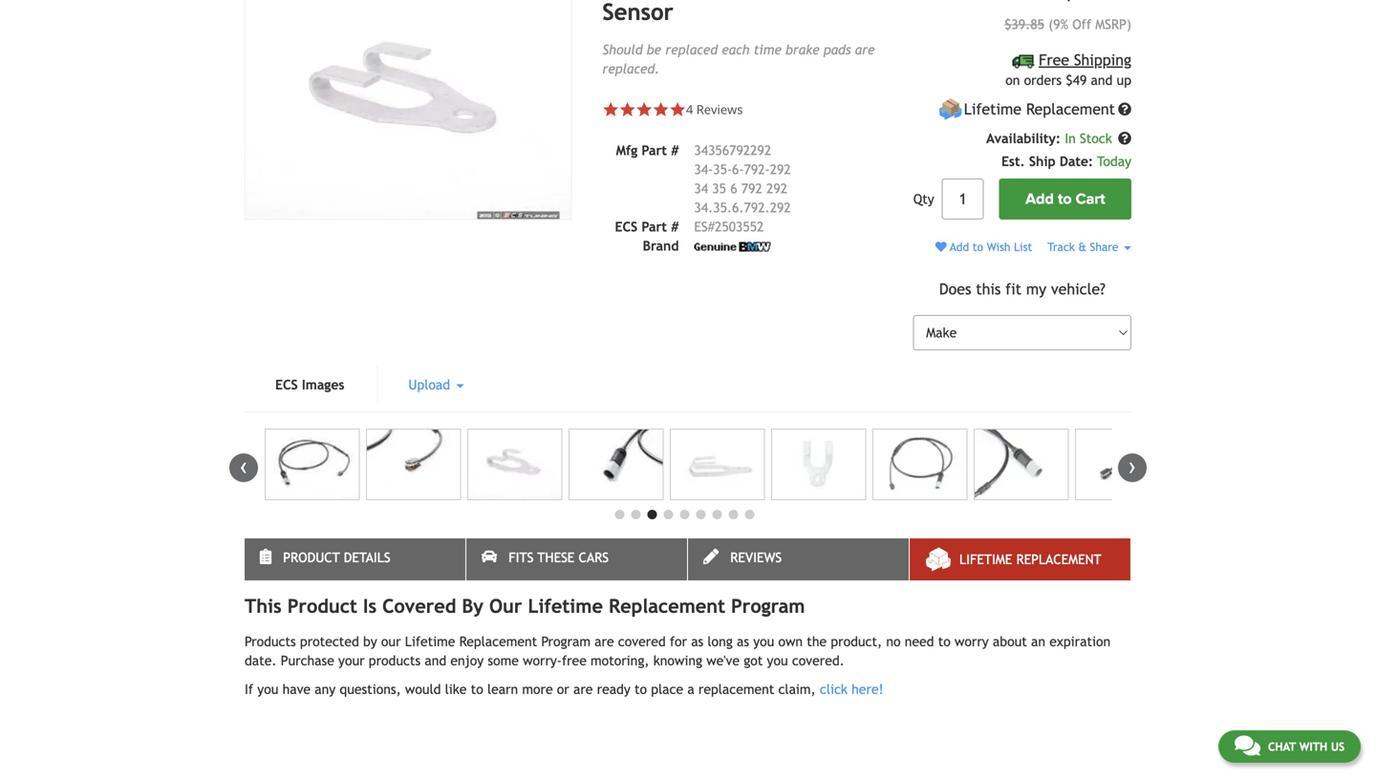 Task type: locate. For each thing, give the bounding box(es) containing it.
product details link
[[245, 539, 465, 581]]

covered
[[382, 596, 456, 618]]

# up 'brand'
[[671, 219, 679, 234]]

we've
[[707, 654, 740, 669]]

no
[[886, 635, 901, 650]]

None text field
[[942, 179, 984, 220]]

es#2503552 - 34356792292 - rear brake pad wear sensor - should be replaced each time brake pads are replaced. - genuine bmw - bmw image
[[245, 0, 572, 220], [265, 429, 360, 501], [366, 429, 461, 501], [467, 429, 562, 501], [569, 429, 664, 501], [670, 429, 765, 501], [771, 429, 866, 501], [873, 429, 968, 501], [974, 429, 1069, 501], [1075, 429, 1170, 501]]

2 star image from the left
[[669, 101, 686, 118]]

this product is lifetime replacement eligible image
[[939, 98, 963, 122]]

product up protected at the left bottom of page
[[287, 596, 357, 618]]

click here! link
[[820, 683, 884, 698]]

reviews inside reviews link
[[730, 551, 782, 566]]

1 horizontal spatial as
[[737, 635, 749, 650]]

genuine bmw image
[[694, 242, 771, 252]]

1 vertical spatial ecs
[[275, 378, 298, 393]]

track & share button
[[1048, 241, 1132, 254]]

part inside 34356792292 34-35-6-792-292 34 35 6 792 292 34.35.6.792.292 ecs part #
[[642, 219, 667, 234]]

msrp)
[[1096, 17, 1132, 32]]

2 star image from the left
[[636, 101, 653, 118]]

star image up mfg at the left top
[[603, 101, 619, 118]]

question circle image for in stock
[[1118, 132, 1132, 145]]

ecs images
[[275, 378, 344, 393]]

cart
[[1076, 190, 1105, 209]]

claim,
[[778, 683, 816, 698]]

0 horizontal spatial as
[[691, 635, 704, 650]]

add to wish list link
[[935, 241, 1032, 254]]

qty
[[913, 192, 934, 207]]

$39.85
[[1005, 17, 1045, 32]]

0 vertical spatial part
[[642, 143, 667, 158]]

star image left 4
[[653, 101, 669, 118]]

lifetime replacement up an
[[960, 553, 1102, 568]]

star image up mfg at the left top
[[619, 101, 636, 118]]

add to cart button
[[999, 179, 1132, 220]]

lifetime down fits these cars 'link'
[[528, 596, 603, 618]]

you down own
[[767, 654, 788, 669]]

lifetime up worry
[[960, 553, 1012, 568]]

1 part from the top
[[642, 143, 667, 158]]

2 vertical spatial are
[[573, 683, 593, 698]]

0 vertical spatial ecs
[[615, 219, 638, 234]]

1 vertical spatial lifetime replacement
[[960, 553, 1102, 568]]

replacement up the some
[[459, 635, 537, 650]]

ship
[[1029, 154, 1056, 169]]

$49
[[1066, 73, 1087, 88]]

replacement up an
[[1016, 553, 1102, 568]]

you up got
[[753, 635, 774, 650]]

click
[[820, 683, 848, 698]]

add
[[1026, 190, 1054, 209], [950, 241, 969, 254]]

to left cart
[[1058, 190, 1072, 209]]

should be replaced each time brake pads are replaced.
[[603, 42, 875, 76]]

ecs left images
[[275, 378, 298, 393]]

this product is covered by our lifetime replacement program
[[245, 596, 805, 618]]

es#
[[694, 219, 715, 234]]

‹
[[240, 454, 248, 479]]

add right heart image
[[950, 241, 969, 254]]

availability: in stock
[[986, 131, 1116, 146]]

1 vertical spatial question circle image
[[1118, 132, 1132, 145]]

are up motoring,
[[595, 635, 614, 650]]

list
[[1014, 241, 1032, 254]]

1 vertical spatial add
[[950, 241, 969, 254]]

and down shipping
[[1091, 73, 1113, 88]]

$39.85 (9% off msrp)
[[1005, 17, 1132, 32]]

0 vertical spatial #
[[671, 143, 679, 158]]

1 horizontal spatial add
[[1026, 190, 1054, 209]]

question circle image up today at the top right of page
[[1118, 132, 1132, 145]]

and inside products protected by our lifetime replacement program are covered for as long as you own the product, no need to worry about an expiration date. purchase your products and enjoy some worry-free motoring, knowing we've got you covered.
[[425, 654, 447, 669]]

reviews up own
[[730, 551, 782, 566]]

lifetime inside "link"
[[960, 553, 1012, 568]]

1 vertical spatial #
[[671, 219, 679, 234]]

to right like
[[471, 683, 483, 698]]

2 part from the top
[[642, 219, 667, 234]]

free
[[1039, 51, 1070, 69]]

the
[[807, 635, 827, 650]]

star image
[[603, 101, 619, 118], [669, 101, 686, 118]]

add down ship
[[1026, 190, 1054, 209]]

expiration
[[1050, 635, 1111, 650]]

worry
[[955, 635, 989, 650]]

1 vertical spatial reviews
[[730, 551, 782, 566]]

to right need
[[938, 635, 951, 650]]

1 vertical spatial program
[[541, 635, 591, 650]]

0 vertical spatial product
[[283, 551, 340, 566]]

star image up mfg part #
[[669, 101, 686, 118]]

mfg part #
[[616, 143, 679, 158]]

date.
[[245, 654, 277, 669]]

are inside products protected by our lifetime replacement program are covered for as long as you own the product, no need to worry about an expiration date. purchase your products and enjoy some worry-free motoring, knowing we've got you covered.
[[595, 635, 614, 650]]

shipping
[[1074, 51, 1132, 69]]

some
[[488, 654, 519, 669]]

replacement inside the lifetime replacement "link"
[[1016, 553, 1102, 568]]

about
[[993, 635, 1027, 650]]

program up own
[[731, 596, 805, 618]]

1 horizontal spatial and
[[1091, 73, 1113, 88]]

fits these cars link
[[466, 539, 687, 581]]

you right if
[[257, 683, 278, 698]]

today
[[1097, 154, 1132, 169]]

purchase
[[281, 654, 334, 669]]

are
[[855, 42, 875, 57], [595, 635, 614, 650], [573, 683, 593, 698]]

star image
[[619, 101, 636, 118], [636, 101, 653, 118], [653, 101, 669, 118]]

replacement
[[1026, 101, 1115, 118], [1016, 553, 1102, 568], [609, 596, 725, 618], [459, 635, 537, 650]]

reviews
[[696, 101, 743, 118], [730, 551, 782, 566]]

your
[[338, 654, 365, 669]]

on
[[1006, 73, 1020, 88]]

1 vertical spatial you
[[767, 654, 788, 669]]

1 vertical spatial are
[[595, 635, 614, 650]]

1 horizontal spatial ecs
[[615, 219, 638, 234]]

are inside should be replaced each time brake pads are replaced.
[[855, 42, 875, 57]]

to inside button
[[1058, 190, 1072, 209]]

part up 'brand'
[[642, 219, 667, 234]]

add for add to cart
[[1026, 190, 1054, 209]]

question circle image down up at right top
[[1118, 103, 1132, 116]]

if
[[245, 683, 253, 698]]

is
[[363, 596, 377, 618]]

place
[[651, 683, 683, 698]]

product left details
[[283, 551, 340, 566]]

lifetime replacement down orders
[[964, 101, 1115, 118]]

chat
[[1268, 741, 1296, 754]]

replacement
[[699, 683, 774, 698]]

brand
[[643, 238, 679, 254]]

covered.
[[792, 654, 845, 669]]

ecs down mfg at the left top
[[615, 219, 638, 234]]

0 vertical spatial and
[[1091, 73, 1113, 88]]

program up free
[[541, 635, 591, 650]]

0 vertical spatial are
[[855, 42, 875, 57]]

as
[[691, 635, 704, 650], [737, 635, 749, 650]]

knowing
[[653, 654, 703, 669]]

1 # from the top
[[671, 143, 679, 158]]

protected
[[300, 635, 359, 650]]

questions,
[[340, 683, 401, 698]]

would
[[405, 683, 441, 698]]

0 horizontal spatial program
[[541, 635, 591, 650]]

if you have any questions, would like to learn more or are ready to place a replacement claim, click here!
[[245, 683, 884, 698]]

0 vertical spatial reviews
[[696, 101, 743, 118]]

as right for
[[691, 635, 704, 650]]

1 horizontal spatial are
[[595, 635, 614, 650]]

#
[[671, 143, 679, 158], [671, 219, 679, 234]]

star image up mfg part #
[[636, 101, 653, 118]]

as up got
[[737, 635, 749, 650]]

part right mfg at the left top
[[642, 143, 667, 158]]

0 horizontal spatial add
[[950, 241, 969, 254]]

an
[[1031, 635, 1046, 650]]

are right the pads
[[855, 42, 875, 57]]

es# 2503552 brand
[[643, 219, 764, 254]]

covered
[[618, 635, 666, 650]]

2 question circle image from the top
[[1118, 132, 1132, 145]]

question circle image
[[1118, 103, 1132, 116], [1118, 132, 1132, 145]]

2 # from the top
[[671, 219, 679, 234]]

are right the or
[[573, 683, 593, 698]]

# inside 34356792292 34-35-6-792-292 34 35 6 792 292 34.35.6.792.292 ecs part #
[[671, 219, 679, 234]]

0 vertical spatial lifetime replacement
[[964, 101, 1115, 118]]

1 horizontal spatial star image
[[669, 101, 686, 118]]

each
[[722, 42, 750, 57]]

0 horizontal spatial are
[[573, 683, 593, 698]]

1 vertical spatial and
[[425, 654, 447, 669]]

replacement up for
[[609, 596, 725, 618]]

enjoy
[[451, 654, 484, 669]]

0 vertical spatial add
[[1026, 190, 1054, 209]]

ecs
[[615, 219, 638, 234], [275, 378, 298, 393]]

lifetime down covered
[[405, 635, 455, 650]]

0 horizontal spatial star image
[[603, 101, 619, 118]]

got
[[744, 654, 763, 669]]

0 vertical spatial program
[[731, 596, 805, 618]]

free
[[562, 654, 587, 669]]

part
[[642, 143, 667, 158], [642, 219, 667, 234]]

1 horizontal spatial program
[[731, 596, 805, 618]]

# right mfg at the left top
[[671, 143, 679, 158]]

mfg
[[616, 143, 638, 158]]

chat with us
[[1268, 741, 1345, 754]]

and up would
[[425, 654, 447, 669]]

2 as from the left
[[737, 635, 749, 650]]

and
[[1091, 73, 1113, 88], [425, 654, 447, 669]]

0 horizontal spatial and
[[425, 654, 447, 669]]

1 vertical spatial part
[[642, 219, 667, 234]]

1 question circle image from the top
[[1118, 103, 1132, 116]]

free shipping image
[[1013, 55, 1035, 68]]

learn
[[487, 683, 518, 698]]

track & share
[[1048, 241, 1122, 254]]

2 horizontal spatial are
[[855, 42, 875, 57]]

34356792292
[[694, 143, 771, 158]]

vehicle?
[[1051, 280, 1106, 298]]

add inside button
[[1026, 190, 1054, 209]]

products
[[369, 654, 421, 669]]

reviews right 4
[[696, 101, 743, 118]]

0 vertical spatial question circle image
[[1118, 103, 1132, 116]]



Task type: vqa. For each thing, say whether or not it's contained in the screenshot.
Intended
no



Task type: describe. For each thing, give the bounding box(es) containing it.
heart image
[[935, 241, 947, 253]]

us
[[1331, 741, 1345, 754]]

does
[[939, 280, 971, 298]]

replacement up in
[[1026, 101, 1115, 118]]

are for 4 reviews
[[855, 42, 875, 57]]

1 as from the left
[[691, 635, 704, 650]]

4 reviews link
[[686, 101, 743, 118]]

34-
[[694, 162, 713, 177]]

this
[[245, 596, 282, 618]]

brake
[[786, 42, 820, 57]]

ready
[[597, 683, 631, 698]]

add for add to wish list
[[950, 241, 969, 254]]

own
[[778, 635, 803, 650]]

34356792292 34-35-6-792-292 34 35 6 792 292 34.35.6.792.292 ecs part #
[[615, 143, 791, 234]]

wish
[[987, 241, 1011, 254]]

34.35.6.792.292
[[694, 200, 791, 215]]

product details
[[283, 551, 391, 566]]

to inside products protected by our lifetime replacement program are covered for as long as you own the product, no need to worry about an expiration date. purchase your products and enjoy some worry-free motoring, knowing we've got you covered.
[[938, 635, 951, 650]]

(9%
[[1049, 17, 1069, 32]]

292
[[770, 162, 791, 177]]

share
[[1090, 241, 1119, 254]]

1 star image from the left
[[619, 101, 636, 118]]

1 vertical spatial product
[[287, 596, 357, 618]]

to left place
[[635, 683, 647, 698]]

long
[[708, 635, 733, 650]]

need
[[905, 635, 934, 650]]

lifetime inside products protected by our lifetime replacement program are covered for as long as you own the product, no need to worry about an expiration date. purchase your products and enjoy some worry-free motoring, knowing we've got you covered.
[[405, 635, 455, 650]]

ecs images link
[[245, 366, 375, 404]]

be
[[647, 42, 661, 57]]

our
[[381, 635, 401, 650]]

replaced
[[665, 42, 718, 57]]

comments image
[[1235, 735, 1261, 758]]

›
[[1129, 454, 1136, 479]]

are for click here!
[[595, 635, 614, 650]]

by
[[363, 635, 377, 650]]

date:
[[1060, 154, 1093, 169]]

est. ship date: today
[[1002, 154, 1132, 169]]

&
[[1079, 241, 1087, 254]]

lifetime down on
[[964, 101, 1022, 118]]

4 reviews
[[686, 101, 743, 118]]

have
[[283, 683, 311, 698]]

› link
[[1118, 454, 1147, 483]]

my
[[1026, 280, 1047, 298]]

3 star image from the left
[[653, 101, 669, 118]]

0 horizontal spatial ecs
[[275, 378, 298, 393]]

1 star image from the left
[[603, 101, 619, 118]]

fit
[[1006, 280, 1022, 298]]

availability:
[[986, 131, 1061, 146]]

add to cart
[[1026, 190, 1105, 209]]

upload button
[[378, 366, 494, 404]]

and inside free shipping on orders $49 and up
[[1091, 73, 1113, 88]]

products protected by our lifetime replacement program are covered for as long as you own the product, no need to worry about an expiration date. purchase your products and enjoy some worry-free motoring, knowing we've got you covered.
[[245, 635, 1111, 669]]

2503552
[[715, 219, 764, 234]]

6-
[[732, 162, 744, 177]]

4
[[686, 101, 693, 118]]

792-
[[744, 162, 770, 177]]

reviews link
[[688, 539, 909, 581]]

upload
[[409, 378, 454, 393]]

more
[[522, 683, 553, 698]]

0 vertical spatial you
[[753, 635, 774, 650]]

like
[[445, 683, 467, 698]]

or
[[557, 683, 569, 698]]

question circle image for lifetime replacement
[[1118, 103, 1132, 116]]

details
[[344, 551, 391, 566]]

orders
[[1024, 73, 1062, 88]]

free shipping on orders $49 and up
[[1006, 51, 1132, 88]]

35-
[[713, 162, 732, 177]]

lifetime replacement inside "link"
[[960, 553, 1102, 568]]

these
[[538, 551, 575, 566]]

does this fit my vehicle?
[[939, 280, 1106, 298]]

lifetime replacement link
[[910, 539, 1131, 581]]

track
[[1048, 241, 1075, 254]]

by
[[462, 596, 484, 618]]

cars
[[579, 551, 609, 566]]

any
[[315, 683, 336, 698]]

to left the wish
[[973, 241, 983, 254]]

worry-
[[523, 654, 562, 669]]

fits these cars
[[509, 551, 609, 566]]

should
[[603, 42, 643, 57]]

here!
[[852, 683, 884, 698]]

fits
[[509, 551, 534, 566]]

this
[[976, 280, 1001, 298]]

replacement inside products protected by our lifetime replacement program are covered for as long as you own the product, no need to worry about an expiration date. purchase your products and enjoy some worry-free motoring, knowing we've got you covered.
[[459, 635, 537, 650]]

replaced.
[[603, 61, 660, 76]]

product,
[[831, 635, 882, 650]]

ecs inside 34356792292 34-35-6-792-292 34 35 6 792 292 34.35.6.792.292 ecs part #
[[615, 219, 638, 234]]

with
[[1300, 741, 1328, 754]]

34 35 6 792 292
[[694, 181, 788, 196]]

program inside products protected by our lifetime replacement program are covered for as long as you own the product, no need to worry about an expiration date. purchase your products and enjoy some worry-free motoring, knowing we've got you covered.
[[541, 635, 591, 650]]

2 vertical spatial you
[[257, 683, 278, 698]]

a
[[688, 683, 695, 698]]



